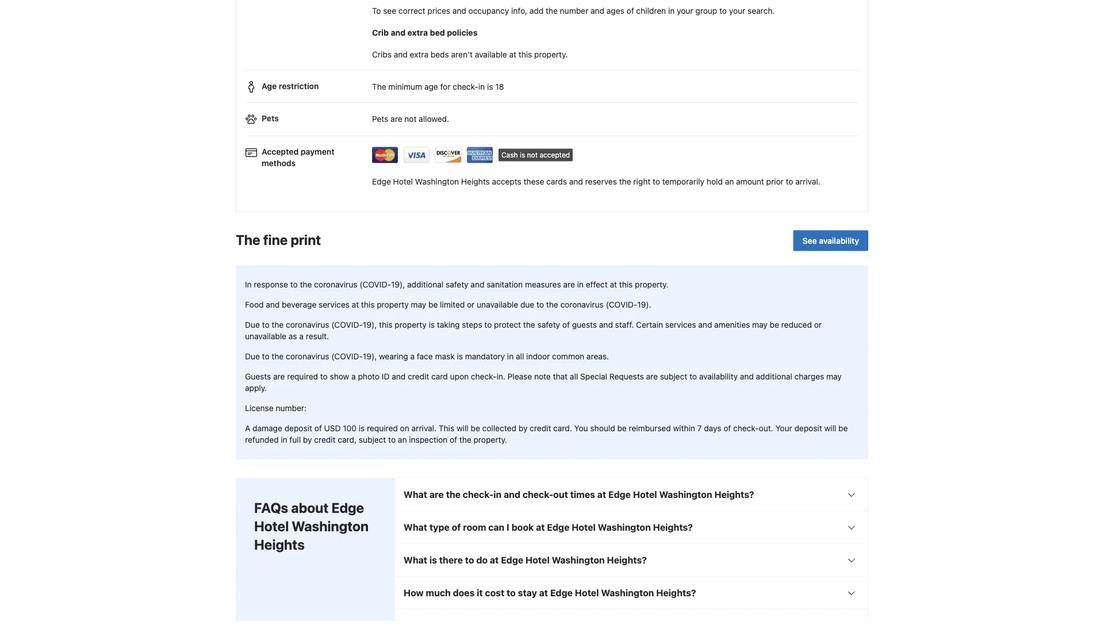 Task type: locate. For each thing, give the bounding box(es) containing it.
number:
[[276, 403, 307, 413]]

certain
[[636, 320, 663, 329]]

(covid-
[[360, 280, 391, 289], [606, 300, 638, 309], [332, 320, 363, 329], [332, 352, 363, 361]]

19), inside due to the coronavirus (covid-19), this property is taking steps to protect the safety of guests and staff. certain services and amenities may be reduced or unavailable as a result.
[[363, 320, 377, 329]]

a damage deposit of usd 100 is required on arrival. this will be collected by credit card. you should be reimbursed within 7 days of check-out. your deposit will be refunded in full by credit card, subject to an inspection of the property.
[[245, 424, 848, 445]]

in up can
[[494, 489, 502, 500]]

0 vertical spatial 19),
[[391, 280, 405, 289]]

1 vertical spatial by
[[303, 435, 312, 445]]

to inside dropdown button
[[465, 555, 474, 566]]

1 horizontal spatial your
[[729, 6, 746, 15]]

1 vertical spatial property
[[395, 320, 427, 329]]

2 horizontal spatial credit
[[530, 424, 551, 433]]

1 vertical spatial 19),
[[363, 320, 377, 329]]

accepted payment methods
[[262, 147, 335, 168]]

are up type
[[430, 489, 444, 500]]

1 horizontal spatial will
[[825, 424, 837, 433]]

of left guests
[[563, 320, 570, 329]]

the down beverage
[[272, 320, 284, 329]]

additional left charges
[[756, 372, 793, 381]]

will right your
[[825, 424, 837, 433]]

0 horizontal spatial by
[[303, 435, 312, 445]]

1 horizontal spatial not
[[527, 151, 538, 159]]

children
[[637, 6, 666, 15]]

license number:
[[245, 403, 307, 413]]

are inside dropdown button
[[430, 489, 444, 500]]

unavailable down sanitation
[[477, 300, 518, 309]]

not left allowed.
[[405, 114, 417, 124]]

0 vertical spatial arrival.
[[796, 177, 821, 186]]

guests
[[572, 320, 597, 329]]

check- down mandatory
[[471, 372, 497, 381]]

to left inspection
[[388, 435, 396, 445]]

does
[[453, 588, 475, 599]]

2 vertical spatial 19),
[[363, 352, 377, 361]]

1 horizontal spatial property.
[[535, 50, 568, 59]]

the left right
[[619, 177, 631, 186]]

these
[[524, 177, 544, 186]]

of inside due to the coronavirus (covid-19), this property is taking steps to protect the safety of guests and staff. certain services and amenities may be reduced or unavailable as a result.
[[563, 320, 570, 329]]

may inside guests are required to show a photo id and credit card upon check-in. please note that all special requests are subject to availability and additional charges may apply.
[[827, 372, 842, 381]]

2 vertical spatial a
[[352, 372, 356, 381]]

pets up mastercard image
[[372, 114, 389, 124]]

0 horizontal spatial credit
[[314, 435, 336, 445]]

are down the minimum in the top of the page
[[391, 114, 402, 124]]

the right inspection
[[460, 435, 472, 445]]

0 horizontal spatial will
[[457, 424, 469, 433]]

should
[[591, 424, 615, 433]]

1 horizontal spatial the
[[372, 82, 386, 91]]

3 what from the top
[[404, 555, 427, 566]]

of right ages
[[627, 6, 634, 15]]

1 vertical spatial required
[[367, 424, 398, 433]]

in left full
[[281, 435, 287, 445]]

of inside dropdown button
[[452, 522, 461, 533]]

at right beverage
[[352, 300, 359, 309]]

or
[[467, 300, 475, 309], [815, 320, 822, 329]]

in up please
[[507, 352, 514, 361]]

in right the children
[[669, 6, 675, 15]]

1 horizontal spatial by
[[519, 424, 528, 433]]

guests are required to show a photo id and credit card upon check-in. please note that all special requests are subject to availability and additional charges may apply.
[[245, 372, 842, 393]]

0 horizontal spatial property.
[[474, 435, 507, 445]]

0 vertical spatial required
[[287, 372, 318, 381]]

availability right see
[[819, 236, 860, 245]]

pets
[[262, 113, 279, 123], [372, 114, 389, 124]]

are
[[391, 114, 402, 124], [563, 280, 575, 289], [273, 372, 285, 381], [646, 372, 658, 381], [430, 489, 444, 500]]

the right the add on the left top
[[546, 6, 558, 15]]

may left limited
[[411, 300, 426, 309]]

2 vertical spatial what
[[404, 555, 427, 566]]

faqs about edge hotel washington heights
[[254, 500, 369, 553]]

to inside dropdown button
[[507, 588, 516, 599]]

1 vertical spatial due
[[245, 352, 260, 361]]

a
[[299, 331, 304, 341], [411, 352, 415, 361], [352, 372, 356, 381]]

1 horizontal spatial availability
[[819, 236, 860, 245]]

correct
[[399, 6, 426, 15]]

0 horizontal spatial all
[[516, 352, 524, 361]]

will right this
[[457, 424, 469, 433]]

please
[[508, 372, 532, 381]]

check- inside a damage deposit of usd 100 is required on arrival. this will be collected by credit card. you should be reimbursed within 7 days of check-out. your deposit will be refunded in full by credit card, subject to an inspection of the property.
[[734, 424, 759, 433]]

a inside guests are required to show a photo id and credit card upon check-in. please note that all special requests are subject to availability and additional charges may apply.
[[352, 372, 356, 381]]

what inside dropdown button
[[404, 555, 427, 566]]

in left 18
[[479, 82, 485, 91]]

what for what type of room can i book at edge hotel washington heights?
[[404, 522, 427, 533]]

1 horizontal spatial services
[[666, 320, 696, 329]]

coronavirus up result. at the left bottom of page
[[286, 320, 329, 329]]

coronavirus up beverage
[[314, 280, 358, 289]]

hotel down faqs
[[254, 518, 289, 535]]

are right "guests"
[[273, 372, 285, 381]]

1 vertical spatial services
[[666, 320, 696, 329]]

there
[[439, 555, 463, 566]]

1 horizontal spatial deposit
[[795, 424, 823, 433]]

2 horizontal spatial may
[[827, 372, 842, 381]]

the left the minimum in the top of the page
[[372, 82, 386, 91]]

1 horizontal spatial a
[[352, 372, 356, 381]]

collected
[[482, 424, 517, 433]]

what
[[404, 489, 427, 500], [404, 522, 427, 533], [404, 555, 427, 566]]

0 vertical spatial may
[[411, 300, 426, 309]]

0 horizontal spatial the
[[236, 231, 260, 248]]

1 due from the top
[[245, 320, 260, 329]]

on
[[400, 424, 410, 433]]

1 vertical spatial additional
[[756, 372, 793, 381]]

an
[[725, 177, 734, 186], [398, 435, 407, 445]]

and inside dropdown button
[[504, 489, 521, 500]]

to left stay
[[507, 588, 516, 599]]

not inside accepted payment methods and conditions element
[[527, 151, 538, 159]]

deposit right your
[[795, 424, 823, 433]]

0 vertical spatial heights
[[461, 177, 490, 186]]

may right charges
[[827, 372, 842, 381]]

reserves
[[585, 177, 617, 186]]

extra for beds
[[410, 50, 429, 59]]

1 horizontal spatial or
[[815, 320, 822, 329]]

0 horizontal spatial a
[[299, 331, 304, 341]]

0 vertical spatial property.
[[535, 50, 568, 59]]

1 what from the top
[[404, 489, 427, 500]]

property. inside a damage deposit of usd 100 is required on arrival. this will be collected by credit card. you should be reimbursed within 7 days of check-out. your deposit will be refunded in full by credit card, subject to an inspection of the property.
[[474, 435, 507, 445]]

subject right card,
[[359, 435, 386, 445]]

deposit up full
[[285, 424, 312, 433]]

0 vertical spatial a
[[299, 331, 304, 341]]

0 vertical spatial not
[[405, 114, 417, 124]]

due down food
[[245, 320, 260, 329]]

allowed.
[[419, 114, 449, 124]]

aren't
[[451, 50, 473, 59]]

1 vertical spatial property.
[[635, 280, 669, 289]]

1 vertical spatial unavailable
[[245, 331, 287, 341]]

required inside a damage deposit of usd 100 is required on arrival. this will be collected by credit card. you should be reimbursed within 7 days of check-out. your deposit will be refunded in full by credit card, subject to an inspection of the property.
[[367, 424, 398, 433]]

extra left bed
[[408, 28, 428, 37]]

0 vertical spatial the
[[372, 82, 386, 91]]

additional up food and beverage services at this property may be limited or unavailable due to the coronavirus (covid-19).
[[407, 280, 444, 289]]

what is there to do at edge hotel washington heights?
[[404, 555, 647, 566]]

1 horizontal spatial an
[[725, 177, 734, 186]]

1 vertical spatial arrival.
[[412, 424, 437, 433]]

reimbursed
[[629, 424, 671, 433]]

in
[[245, 280, 252, 289]]

0 horizontal spatial your
[[677, 6, 694, 15]]

19), for this
[[363, 320, 377, 329]]

for
[[440, 82, 451, 91]]

coronavirus inside due to the coronavirus (covid-19), this property is taking steps to protect the safety of guests and staff. certain services and amenities may be reduced or unavailable as a result.
[[286, 320, 329, 329]]

at right stay
[[539, 588, 548, 599]]

of right type
[[452, 522, 461, 533]]

2 due from the top
[[245, 352, 260, 361]]

age restriction
[[262, 81, 319, 91]]

0 horizontal spatial deposit
[[285, 424, 312, 433]]

or right reduced
[[815, 320, 822, 329]]

not
[[405, 114, 417, 124], [527, 151, 538, 159]]

1 horizontal spatial may
[[753, 320, 768, 329]]

is left taking
[[429, 320, 435, 329]]

19), for wearing
[[363, 352, 377, 361]]

2 horizontal spatial a
[[411, 352, 415, 361]]

by
[[519, 424, 528, 433], [303, 435, 312, 445]]

and right crib
[[391, 28, 406, 37]]

1 vertical spatial the
[[236, 231, 260, 248]]

1 horizontal spatial subject
[[660, 372, 688, 381]]

property up wearing
[[377, 300, 409, 309]]

1 horizontal spatial credit
[[408, 372, 429, 381]]

what for what are the check-in and check-out times at edge hotel washington heights?
[[404, 489, 427, 500]]

extra left beds
[[410, 50, 429, 59]]

1 horizontal spatial all
[[570, 372, 578, 381]]

age
[[425, 82, 438, 91]]

see
[[383, 6, 396, 15]]

sanitation
[[487, 280, 523, 289]]

is left there
[[430, 555, 437, 566]]

to right right
[[653, 177, 660, 186]]

mask
[[435, 352, 455, 361]]

restriction
[[279, 81, 319, 91]]

0 horizontal spatial subject
[[359, 435, 386, 445]]

1 horizontal spatial pets
[[372, 114, 389, 124]]

cribs and extra beds aren't available at this property.
[[372, 50, 568, 59]]

protect
[[494, 320, 521, 329]]

room
[[463, 522, 486, 533]]

visa image
[[404, 147, 430, 163]]

property inside due to the coronavirus (covid-19), this property is taking steps to protect the safety of guests and staff. certain services and amenities may be reduced or unavailable as a result.
[[395, 320, 427, 329]]

to up beverage
[[290, 280, 298, 289]]

services right beverage
[[319, 300, 350, 309]]

edge up what type of room can i book at edge hotel washington heights? dropdown button
[[609, 489, 631, 500]]

0 horizontal spatial may
[[411, 300, 426, 309]]

payment
[[301, 147, 335, 157]]

required
[[287, 372, 318, 381], [367, 424, 398, 433]]

subject
[[660, 372, 688, 381], [359, 435, 386, 445]]

to inside a damage deposit of usd 100 is required on arrival. this will be collected by credit card. you should be reimbursed within 7 days of check-out. your deposit will be refunded in full by credit card, subject to an inspection of the property.
[[388, 435, 396, 445]]

0 vertical spatial credit
[[408, 372, 429, 381]]

see availability
[[803, 236, 860, 245]]

deposit
[[285, 424, 312, 433], [795, 424, 823, 433]]

may right amenities
[[753, 320, 768, 329]]

2 horizontal spatial property.
[[635, 280, 669, 289]]

2 vertical spatial property.
[[474, 435, 507, 445]]

cost
[[485, 588, 505, 599]]

as
[[289, 331, 297, 341]]

and right food
[[266, 300, 280, 309]]

washington
[[415, 177, 459, 186], [660, 489, 713, 500], [292, 518, 369, 535], [598, 522, 651, 533], [552, 555, 605, 566], [601, 588, 654, 599]]

0 horizontal spatial arrival.
[[412, 424, 437, 433]]

what left type
[[404, 522, 427, 533]]

in inside what are the check-in and check-out times at edge hotel washington heights? dropdown button
[[494, 489, 502, 500]]

1 vertical spatial or
[[815, 320, 822, 329]]

accepted payment methods and conditions element
[[246, 141, 859, 167]]

1 horizontal spatial required
[[367, 424, 398, 433]]

policies
[[447, 28, 478, 37]]

0 vertical spatial an
[[725, 177, 734, 186]]

0 vertical spatial or
[[467, 300, 475, 309]]

2 what from the top
[[404, 522, 427, 533]]

1 vertical spatial what
[[404, 522, 427, 533]]

stay
[[518, 588, 537, 599]]

faqs
[[254, 500, 288, 516]]

an inside a damage deposit of usd 100 is required on arrival. this will be collected by credit card. you should be reimbursed within 7 days of check-out. your deposit will be refunded in full by credit card, subject to an inspection of the property.
[[398, 435, 407, 445]]

edge right about
[[332, 500, 364, 516]]

2 vertical spatial credit
[[314, 435, 336, 445]]

credit left card.
[[530, 424, 551, 433]]

1 vertical spatial heights
[[254, 537, 305, 553]]

credit down usd
[[314, 435, 336, 445]]

1 horizontal spatial heights
[[461, 177, 490, 186]]

guests
[[245, 372, 271, 381]]

1 vertical spatial subject
[[359, 435, 386, 445]]

a right "show"
[[352, 372, 356, 381]]

0 horizontal spatial an
[[398, 435, 407, 445]]

100
[[343, 424, 357, 433]]

be
[[429, 300, 438, 309], [770, 320, 780, 329], [471, 424, 480, 433], [618, 424, 627, 433], [839, 424, 848, 433]]

1 vertical spatial extra
[[410, 50, 429, 59]]

occupancy
[[469, 6, 509, 15]]

19).
[[638, 300, 652, 309]]

your left search.
[[729, 6, 746, 15]]

and up i
[[504, 489, 521, 500]]

is right 100
[[359, 424, 365, 433]]

0 horizontal spatial unavailable
[[245, 331, 287, 341]]

availability inside button
[[819, 236, 860, 245]]

the left "fine"
[[236, 231, 260, 248]]

may inside due to the coronavirus (covid-19), this property is taking steps to protect the safety of guests and staff. certain services and amenities may be reduced or unavailable as a result.
[[753, 320, 768, 329]]

the for the fine print
[[236, 231, 260, 248]]

0 vertical spatial safety
[[446, 280, 469, 289]]

property up face
[[395, 320, 427, 329]]

the up type
[[446, 489, 461, 500]]

required up the number: on the left of page
[[287, 372, 318, 381]]

0 horizontal spatial heights
[[254, 537, 305, 553]]

required inside guests are required to show a photo id and credit card upon check-in. please note that all special requests are subject to availability and additional charges may apply.
[[287, 372, 318, 381]]

due up "guests"
[[245, 352, 260, 361]]

all right that
[[570, 372, 578, 381]]

by right collected
[[519, 424, 528, 433]]

availability inside guests are required to show a photo id and credit card upon check-in. please note that all special requests are subject to availability and additional charges may apply.
[[699, 372, 738, 381]]

is right "mask"
[[457, 352, 463, 361]]

hotel inside dropdown button
[[526, 555, 550, 566]]

an down on
[[398, 435, 407, 445]]

1 vertical spatial an
[[398, 435, 407, 445]]

heights down american express 'image'
[[461, 177, 490, 186]]

your left the group
[[677, 6, 694, 15]]

wearing
[[379, 352, 408, 361]]

a inside due to the coronavirus (covid-19), this property is taking steps to protect the safety of guests and staff. certain services and amenities may be reduced or unavailable as a result.
[[299, 331, 304, 341]]

due inside due to the coronavirus (covid-19), this property is taking steps to protect the safety of guests and staff. certain services and amenities may be reduced or unavailable as a result.
[[245, 320, 260, 329]]

by right full
[[303, 435, 312, 445]]

of
[[627, 6, 634, 15], [563, 320, 570, 329], [315, 424, 322, 433], [724, 424, 731, 433], [450, 435, 457, 445], [452, 522, 461, 533]]

1 vertical spatial availability
[[699, 372, 738, 381]]

0 vertical spatial availability
[[819, 236, 860, 245]]

1 vertical spatial all
[[570, 372, 578, 381]]

due for due to the coronavirus (covid-19), this property is taking steps to protect the safety of guests and staff. certain services and amenities may be reduced or unavailable as a result.
[[245, 320, 260, 329]]

0 horizontal spatial not
[[405, 114, 417, 124]]

to
[[720, 6, 727, 15], [653, 177, 660, 186], [786, 177, 794, 186], [290, 280, 298, 289], [537, 300, 544, 309], [262, 320, 270, 329], [485, 320, 492, 329], [262, 352, 270, 361], [320, 372, 328, 381], [690, 372, 697, 381], [388, 435, 396, 445], [465, 555, 474, 566], [507, 588, 516, 599]]

subject right requests
[[660, 372, 688, 381]]

2 vertical spatial may
[[827, 372, 842, 381]]

are right requests
[[646, 372, 658, 381]]

0 vertical spatial services
[[319, 300, 350, 309]]

0 vertical spatial what
[[404, 489, 427, 500]]

is inside due to the coronavirus (covid-19), this property is taking steps to protect the safety of guests and staff. certain services and amenities may be reduced or unavailable as a result.
[[429, 320, 435, 329]]

the down due
[[523, 320, 535, 329]]

to right due
[[537, 300, 544, 309]]

available
[[475, 50, 507, 59]]

0 vertical spatial by
[[519, 424, 528, 433]]

measures
[[525, 280, 561, 289]]

id
[[382, 372, 390, 381]]

the inside dropdown button
[[446, 489, 461, 500]]

0 horizontal spatial pets
[[262, 113, 279, 123]]

0 horizontal spatial required
[[287, 372, 318, 381]]

0 horizontal spatial availability
[[699, 372, 738, 381]]

or inside due to the coronavirus (covid-19), this property is taking steps to protect the safety of guests and staff. certain services and amenities may be reduced or unavailable as a result.
[[815, 320, 822, 329]]

1 vertical spatial not
[[527, 151, 538, 159]]

how much does it cost to stay at edge hotel washington heights? button
[[395, 577, 868, 609]]

unavailable left as
[[245, 331, 287, 341]]

hotel inside 'faqs about edge hotel washington heights'
[[254, 518, 289, 535]]

2 your from the left
[[729, 6, 746, 15]]

additional inside guests are required to show a photo id and credit card upon check-in. please note that all special requests are subject to availability and additional charges may apply.
[[756, 372, 793, 381]]

1 horizontal spatial unavailable
[[477, 300, 518, 309]]

0 vertical spatial subject
[[660, 372, 688, 381]]

at
[[509, 50, 517, 59], [610, 280, 617, 289], [352, 300, 359, 309], [598, 489, 606, 500], [536, 522, 545, 533], [490, 555, 499, 566], [539, 588, 548, 599]]

edge
[[372, 177, 391, 186], [609, 489, 631, 500], [332, 500, 364, 516], [547, 522, 570, 533], [501, 555, 524, 566], [550, 588, 573, 599]]

pets for pets are not allowed.
[[372, 114, 389, 124]]

in inside a damage deposit of usd 100 is required on arrival. this will be collected by credit card. you should be reimbursed within 7 days of check-out. your deposit will be refunded in full by credit card, subject to an inspection of the property.
[[281, 435, 287, 445]]

0 vertical spatial additional
[[407, 280, 444, 289]]

charges
[[795, 372, 825, 381]]

to right the group
[[720, 6, 727, 15]]

common
[[552, 352, 585, 361]]

hotel up what type of room can i book at edge hotel washington heights? dropdown button
[[633, 489, 657, 500]]

what are the check-in and check-out times at edge hotel washington heights?
[[404, 489, 755, 500]]

1 vertical spatial safety
[[538, 320, 560, 329]]

what type of room can i book at edge hotel washington heights?
[[404, 522, 693, 533]]

1 vertical spatial may
[[753, 320, 768, 329]]

0 vertical spatial extra
[[408, 28, 428, 37]]

an right hold
[[725, 177, 734, 186]]

food
[[245, 300, 264, 309]]



Task type: vqa. For each thing, say whether or not it's contained in the screenshot.
amenities
yes



Task type: describe. For each thing, give the bounding box(es) containing it.
the up license number:
[[272, 352, 284, 361]]

coronavirus up guests
[[561, 300, 604, 309]]

0 horizontal spatial safety
[[446, 280, 469, 289]]

times
[[571, 489, 595, 500]]

of left usd
[[315, 424, 322, 433]]

and right id
[[392, 372, 406, 381]]

edge inside 'faqs about edge hotel washington heights'
[[332, 500, 364, 516]]

type
[[430, 522, 450, 533]]

1 deposit from the left
[[285, 424, 312, 433]]

subject inside a damage deposit of usd 100 is required on arrival. this will be collected by credit card. you should be reimbursed within 7 days of check-out. your deposit will be refunded in full by credit card, subject to an inspection of the property.
[[359, 435, 386, 445]]

heights inside 'faqs about edge hotel washington heights'
[[254, 537, 305, 553]]

the inside a damage deposit of usd 100 is required on arrival. this will be collected by credit card. you should be reimbursed within 7 days of check-out. your deposit will be refunded in full by credit card, subject to an inspection of the property.
[[460, 435, 472, 445]]

i
[[507, 522, 510, 533]]

what for what is there to do at edge hotel washington heights?
[[404, 555, 427, 566]]

check- up 'what type of room can i book at edge hotel washington heights?'
[[523, 489, 554, 500]]

0 horizontal spatial or
[[467, 300, 475, 309]]

beds
[[431, 50, 449, 59]]

at right available
[[509, 50, 517, 59]]

0 horizontal spatial services
[[319, 300, 350, 309]]

heights? inside dropdown button
[[607, 555, 647, 566]]

are for guests are required to show a photo id and credit card upon check-in. please note that all special requests are subject to availability and additional charges may apply.
[[273, 372, 285, 381]]

to right "steps"
[[485, 320, 492, 329]]

all inside guests are required to show a photo id and credit card upon check-in. please note that all special requests are subject to availability and additional charges may apply.
[[570, 372, 578, 381]]

a
[[245, 424, 250, 433]]

apply.
[[245, 383, 267, 393]]

(covid- inside due to the coronavirus (covid-19), this property is taking steps to protect the safety of guests and staff. certain services and amenities may be reduced or unavailable as a result.
[[332, 320, 363, 329]]

taking
[[437, 320, 460, 329]]

result.
[[306, 331, 329, 341]]

do
[[477, 555, 488, 566]]

washington inside dropdown button
[[552, 555, 605, 566]]

7
[[698, 424, 702, 433]]

at inside dropdown button
[[490, 555, 499, 566]]

in left effect
[[577, 280, 584, 289]]

to right prior
[[786, 177, 794, 186]]

subject inside guests are required to show a photo id and credit card upon check-in. please note that all special requests are subject to availability and additional charges may apply.
[[660, 372, 688, 381]]

1 horizontal spatial arrival.
[[796, 177, 821, 186]]

credit inside guests are required to show a photo id and credit card upon check-in. please note that all special requests are subject to availability and additional charges may apply.
[[408, 372, 429, 381]]

and right prices
[[453, 6, 467, 15]]

services inside due to the coronavirus (covid-19), this property is taking steps to protect the safety of guests and staff. certain services and amenities may be reduced or unavailable as a result.
[[666, 320, 696, 329]]

edge right stay
[[550, 588, 573, 599]]

age
[[262, 81, 277, 91]]

of right days
[[724, 424, 731, 433]]

fine
[[263, 231, 288, 248]]

the fine print
[[236, 231, 321, 248]]

cards
[[547, 177, 567, 186]]

about
[[291, 500, 329, 516]]

mastercard image
[[372, 147, 399, 163]]

right
[[634, 177, 651, 186]]

prices
[[428, 6, 450, 15]]

response
[[254, 280, 288, 289]]

not for is
[[527, 151, 538, 159]]

usd
[[324, 424, 341, 433]]

extra for bed
[[408, 28, 428, 37]]

cribs
[[372, 50, 392, 59]]

accordion control element
[[394, 478, 869, 621]]

not for are
[[405, 114, 417, 124]]

note
[[534, 372, 551, 381]]

check- right for
[[453, 82, 479, 91]]

card.
[[554, 424, 572, 433]]

be inside due to the coronavirus (covid-19), this property is taking steps to protect the safety of guests and staff. certain services and amenities may be reduced or unavailable as a result.
[[770, 320, 780, 329]]

refunded
[[245, 435, 279, 445]]

the for the minimum age for check-in is 18
[[372, 82, 386, 91]]

hotel down what is there to do at edge hotel washington heights? dropdown button
[[575, 588, 599, 599]]

pets for pets
[[262, 113, 279, 123]]

1 vertical spatial credit
[[530, 424, 551, 433]]

2 deposit from the left
[[795, 424, 823, 433]]

your
[[776, 424, 793, 433]]

what are the check-in and check-out times at edge hotel washington heights? button
[[395, 479, 868, 511]]

edge down mastercard image
[[372, 177, 391, 186]]

face
[[417, 352, 433, 361]]

at right the times
[[598, 489, 606, 500]]

hotel down "visa" icon
[[393, 177, 413, 186]]

print
[[291, 231, 321, 248]]

discover image
[[436, 147, 462, 163]]

and right cribs
[[394, 50, 408, 59]]

of down this
[[450, 435, 457, 445]]

how much does it cost to stay at edge hotel washington heights?
[[404, 588, 696, 599]]

accepted
[[262, 147, 299, 157]]

1 will from the left
[[457, 424, 469, 433]]

bed
[[430, 28, 445, 37]]

and left ages
[[591, 6, 605, 15]]

what is there to do at edge hotel washington heights? button
[[395, 544, 868, 577]]

card,
[[338, 435, 357, 445]]

is inside a damage deposit of usd 100 is required on arrival. this will be collected by credit card. you should be reimbursed within 7 days of check-out. your deposit will be refunded in full by credit card, subject to an inspection of the property.
[[359, 424, 365, 433]]

due
[[521, 300, 535, 309]]

to left "show"
[[320, 372, 328, 381]]

can
[[489, 522, 505, 533]]

effect
[[586, 280, 608, 289]]

check- inside guests are required to show a photo id and credit card upon check-in. please note that all special requests are subject to availability and additional charges may apply.
[[471, 372, 497, 381]]

see availability button
[[794, 230, 869, 251]]

2 will from the left
[[825, 424, 837, 433]]

to see correct prices and occupancy info, add the number and ages of children in your group to your search.
[[372, 6, 775, 15]]

damage
[[253, 424, 282, 433]]

washington inside 'faqs about edge hotel washington heights'
[[292, 518, 369, 535]]

1 your from the left
[[677, 6, 694, 15]]

arrival. inside a damage deposit of usd 100 is required on arrival. this will be collected by credit card. you should be reimbursed within 7 days of check-out. your deposit will be refunded in full by credit card, subject to an inspection of the property.
[[412, 424, 437, 433]]

cash
[[502, 151, 518, 159]]

is left 18
[[487, 82, 493, 91]]

and left "staff."
[[599, 320, 613, 329]]

accepts
[[492, 177, 522, 186]]

is inside dropdown button
[[430, 555, 437, 566]]

inspection
[[409, 435, 448, 445]]

at right book
[[536, 522, 545, 533]]

check- up room
[[463, 489, 494, 500]]

to
[[372, 6, 381, 15]]

see
[[803, 236, 817, 245]]

how
[[404, 588, 424, 599]]

methods
[[262, 159, 296, 168]]

hold
[[707, 177, 723, 186]]

due for due to the coronavirus (covid-19), wearing a face mask is mandatory in all indoor common areas.
[[245, 352, 260, 361]]

out.
[[759, 424, 774, 433]]

safety inside due to the coronavirus (covid-19), this property is taking steps to protect the safety of guests and staff. certain services and amenities may be reduced or unavailable as a result.
[[538, 320, 560, 329]]

and left sanitation
[[471, 280, 485, 289]]

0 vertical spatial all
[[516, 352, 524, 361]]

18
[[495, 82, 504, 91]]

to up "guests"
[[262, 352, 270, 361]]

staff.
[[615, 320, 634, 329]]

to down food
[[262, 320, 270, 329]]

to up within
[[690, 372, 697, 381]]

accepted
[[540, 151, 570, 159]]

book
[[512, 522, 534, 533]]

in.
[[497, 372, 506, 381]]

cash is not accepted
[[502, 151, 570, 159]]

is inside accepted payment methods and conditions element
[[520, 151, 525, 159]]

minimum
[[389, 82, 422, 91]]

out
[[554, 489, 568, 500]]

steps
[[462, 320, 482, 329]]

the down measures
[[546, 300, 558, 309]]

hotel down the times
[[572, 522, 596, 533]]

license
[[245, 403, 274, 413]]

reduced
[[782, 320, 812, 329]]

the up beverage
[[300, 280, 312, 289]]

add
[[530, 6, 544, 15]]

crib
[[372, 28, 389, 37]]

1 vertical spatial a
[[411, 352, 415, 361]]

and left amenities
[[699, 320, 712, 329]]

edge hotel washington heights accepts these cards and reserves the right to temporarily hold an amount prior to arrival.
[[372, 177, 821, 186]]

due to the coronavirus (covid-19), this property is taking steps to protect the safety of guests and staff. certain services and amenities may be reduced or unavailable as a result.
[[245, 320, 822, 341]]

edge inside dropdown button
[[501, 555, 524, 566]]

amenities
[[715, 320, 750, 329]]

coronavirus down result. at the left bottom of page
[[286, 352, 329, 361]]

are right measures
[[563, 280, 575, 289]]

american express image
[[467, 147, 494, 163]]

that
[[553, 372, 568, 381]]

and right 'cards'
[[569, 177, 583, 186]]

edge down out
[[547, 522, 570, 533]]

pets are not allowed.
[[372, 114, 449, 124]]

days
[[704, 424, 722, 433]]

in response to the coronavirus (covid-19), additional safety and sanitation measures are in effect at this property.
[[245, 280, 669, 289]]

group
[[696, 6, 718, 15]]

0 vertical spatial property
[[377, 300, 409, 309]]

unavailable inside due to the coronavirus (covid-19), this property is taking steps to protect the safety of guests and staff. certain services and amenities may be reduced or unavailable as a result.
[[245, 331, 287, 341]]

and down amenities
[[740, 372, 754, 381]]

this inside due to the coronavirus (covid-19), this property is taking steps to protect the safety of guests and staff. certain services and amenities may be reduced or unavailable as a result.
[[379, 320, 393, 329]]

temporarily
[[663, 177, 705, 186]]

at right effect
[[610, 280, 617, 289]]

areas.
[[587, 352, 609, 361]]

are for what are the check-in and check-out times at edge hotel washington heights?
[[430, 489, 444, 500]]

prior
[[767, 177, 784, 186]]

are for pets are not allowed.
[[391, 114, 402, 124]]

0 horizontal spatial additional
[[407, 280, 444, 289]]



